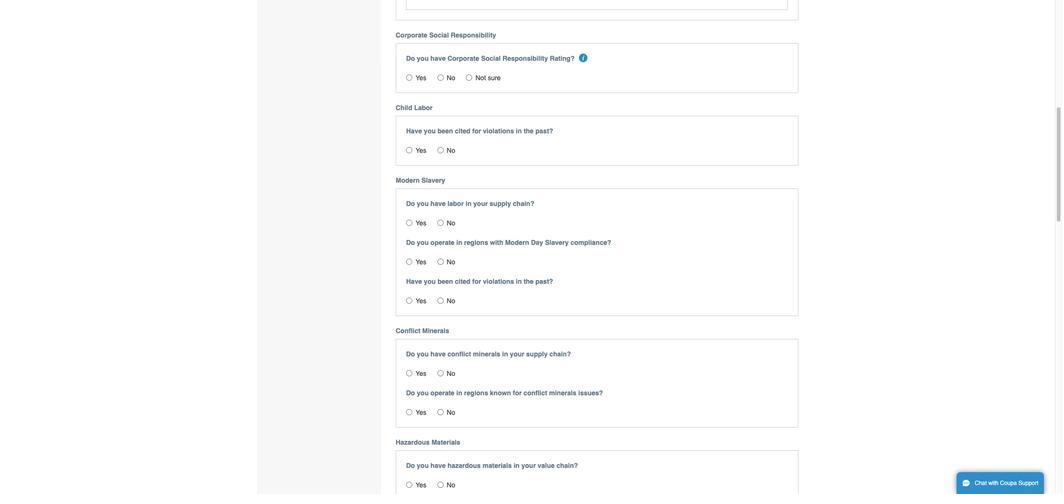 Task type: vqa. For each thing, say whether or not it's contained in the screenshot.
the conflict to the top
yes



Task type: describe. For each thing, give the bounding box(es) containing it.
1 vertical spatial corporate
[[448, 55, 479, 62]]

coupa
[[1000, 480, 1017, 487]]

compliance?
[[571, 239, 611, 247]]

regions for known
[[464, 390, 488, 397]]

your for minerals
[[510, 351, 524, 358]]

1 the from the top
[[524, 127, 534, 135]]

1 horizontal spatial responsibility
[[503, 55, 548, 62]]

hazardous
[[396, 439, 430, 447]]

conflict minerals
[[396, 327, 449, 335]]

not sure
[[476, 74, 501, 82]]

0 horizontal spatial responsibility
[[451, 31, 496, 39]]

2 no from the top
[[447, 147, 455, 154]]

do you have corporate social responsibility rating?
[[406, 55, 575, 62]]

1 horizontal spatial minerals
[[549, 390, 576, 397]]

2 have you been cited for violations in the past? from the top
[[406, 278, 553, 286]]

issues?
[[578, 390, 603, 397]]

have for hazardous
[[431, 462, 446, 470]]

1 horizontal spatial supply
[[526, 351, 548, 358]]

2 the from the top
[[524, 278, 534, 286]]

4 yes from the top
[[416, 259, 426, 266]]

0 vertical spatial chain?
[[513, 200, 534, 208]]

modern slavery
[[396, 177, 445, 184]]

regions for with
[[464, 239, 488, 247]]

rating?
[[550, 55, 575, 62]]

chain? for value
[[557, 462, 578, 470]]

conflict
[[396, 327, 420, 335]]

0 vertical spatial your
[[473, 200, 488, 208]]

1 have you been cited for violations in the past? from the top
[[406, 127, 553, 135]]

labor
[[414, 104, 433, 112]]

corporate social responsibility
[[396, 31, 496, 39]]

operate for labor
[[431, 239, 455, 247]]

do you operate in regions known for conflict minerals issues?
[[406, 390, 603, 397]]

3 yes from the top
[[416, 220, 426, 227]]

8 yes from the top
[[416, 482, 426, 489]]

materials
[[483, 462, 512, 470]]

do for do you have labor in your supply chain?
[[406, 200, 415, 208]]

1 vertical spatial social
[[481, 55, 501, 62]]

6 yes from the top
[[416, 370, 426, 378]]

2 have from the top
[[406, 278, 422, 286]]

labor
[[448, 200, 464, 208]]

0 vertical spatial modern
[[396, 177, 420, 184]]

hazardous
[[448, 462, 481, 470]]

do you have conflict minerals in your supply chain?
[[406, 351, 571, 358]]

do you operate in regions with modern day slavery compliance?
[[406, 239, 611, 247]]

with inside chat with coupa support button
[[988, 480, 999, 487]]

do you have labor in your supply chain?
[[406, 200, 534, 208]]

chat with coupa support
[[975, 480, 1039, 487]]

1 yes from the top
[[416, 74, 426, 82]]

chat with coupa support button
[[957, 473, 1044, 494]]



Task type: locate. For each thing, give the bounding box(es) containing it.
0 vertical spatial corporate
[[396, 31, 427, 39]]

1 vertical spatial slavery
[[545, 239, 569, 247]]

1 vertical spatial have you been cited for violations in the past?
[[406, 278, 553, 286]]

0 vertical spatial with
[[490, 239, 503, 247]]

conflict
[[448, 351, 471, 358], [524, 390, 547, 397]]

chat
[[975, 480, 987, 487]]

1 vertical spatial regions
[[464, 390, 488, 397]]

child labor
[[396, 104, 433, 112]]

yes
[[416, 74, 426, 82], [416, 147, 426, 154], [416, 220, 426, 227], [416, 259, 426, 266], [416, 297, 426, 305], [416, 370, 426, 378], [416, 409, 426, 417], [416, 482, 426, 489]]

3 no from the top
[[447, 220, 455, 227]]

1 vertical spatial conflict
[[524, 390, 547, 397]]

5 no from the top
[[447, 297, 455, 305]]

1 vertical spatial been
[[438, 278, 453, 286]]

regions
[[464, 239, 488, 247], [464, 390, 488, 397]]

1 horizontal spatial modern
[[505, 239, 529, 247]]

1 vertical spatial the
[[524, 278, 534, 286]]

cited
[[455, 127, 470, 135], [455, 278, 470, 286]]

0 vertical spatial conflict
[[448, 351, 471, 358]]

0 horizontal spatial minerals
[[473, 351, 500, 358]]

modern
[[396, 177, 420, 184], [505, 239, 529, 247]]

responsibility left rating?
[[503, 55, 548, 62]]

operate for conflict
[[431, 390, 455, 397]]

1 vertical spatial modern
[[505, 239, 529, 247]]

1 vertical spatial cited
[[455, 278, 470, 286]]

7 no from the top
[[447, 409, 455, 417]]

day
[[531, 239, 543, 247]]

1 vertical spatial chain?
[[550, 351, 571, 358]]

no
[[447, 74, 455, 82], [447, 147, 455, 154], [447, 220, 455, 227], [447, 259, 455, 266], [447, 297, 455, 305], [447, 370, 455, 378], [447, 409, 455, 417], [447, 482, 455, 489]]

8 no from the top
[[447, 482, 455, 489]]

1 past? from the top
[[535, 127, 553, 135]]

slavery up do you have labor in your supply chain?
[[422, 177, 445, 184]]

have
[[406, 127, 422, 135], [406, 278, 422, 286]]

do for do you have hazardous materials in your value chain?
[[406, 462, 415, 470]]

2 do from the top
[[406, 200, 415, 208]]

0 vertical spatial been
[[438, 127, 453, 135]]

2 yes from the top
[[416, 147, 426, 154]]

value
[[538, 462, 555, 470]]

0 vertical spatial supply
[[490, 200, 511, 208]]

with left "day"
[[490, 239, 503, 247]]

corporate
[[396, 31, 427, 39], [448, 55, 479, 62]]

for
[[472, 127, 481, 135], [472, 278, 481, 286], [513, 390, 522, 397]]

2 vertical spatial your
[[521, 462, 536, 470]]

have down materials
[[431, 462, 446, 470]]

have you been cited for violations in the past?
[[406, 127, 553, 135], [406, 278, 553, 286]]

have down corporate social responsibility
[[431, 55, 446, 62]]

6 no from the top
[[447, 370, 455, 378]]

4 do from the top
[[406, 351, 415, 358]]

have for corporate
[[431, 55, 446, 62]]

1 vertical spatial your
[[510, 351, 524, 358]]

2 violations from the top
[[483, 278, 514, 286]]

0 vertical spatial the
[[524, 127, 534, 135]]

1 horizontal spatial with
[[988, 480, 999, 487]]

in
[[516, 127, 522, 135], [466, 200, 472, 208], [456, 239, 462, 247], [516, 278, 522, 286], [502, 351, 508, 358], [456, 390, 462, 397], [514, 462, 520, 470]]

1 vertical spatial supply
[[526, 351, 548, 358]]

2 regions from the top
[[464, 390, 488, 397]]

1 regions from the top
[[464, 239, 488, 247]]

do
[[406, 55, 415, 62], [406, 200, 415, 208], [406, 239, 415, 247], [406, 351, 415, 358], [406, 390, 415, 397], [406, 462, 415, 470]]

6 do from the top
[[406, 462, 415, 470]]

0 vertical spatial for
[[472, 127, 481, 135]]

2 cited from the top
[[455, 278, 470, 286]]

social
[[429, 31, 449, 39], [481, 55, 501, 62]]

sure
[[488, 74, 501, 82]]

0 vertical spatial operate
[[431, 239, 455, 247]]

1 horizontal spatial slavery
[[545, 239, 569, 247]]

1 violations from the top
[[483, 127, 514, 135]]

1 have from the top
[[431, 55, 446, 62]]

1 operate from the top
[[431, 239, 455, 247]]

responsibility
[[451, 31, 496, 39], [503, 55, 548, 62]]

1 vertical spatial violations
[[483, 278, 514, 286]]

have
[[431, 55, 446, 62], [431, 200, 446, 208], [431, 351, 446, 358], [431, 462, 446, 470]]

2 past? from the top
[[535, 278, 553, 286]]

None radio
[[406, 75, 412, 81], [406, 147, 412, 154], [406, 220, 412, 226], [406, 259, 412, 265], [437, 259, 443, 265], [437, 298, 443, 304], [437, 371, 443, 377], [437, 410, 443, 416], [406, 482, 412, 488], [406, 75, 412, 81], [406, 147, 412, 154], [406, 220, 412, 226], [406, 259, 412, 265], [437, 259, 443, 265], [437, 298, 443, 304], [437, 371, 443, 377], [437, 410, 443, 416], [406, 482, 412, 488]]

past?
[[535, 127, 553, 135], [535, 278, 553, 286]]

0 horizontal spatial supply
[[490, 200, 511, 208]]

2 have from the top
[[431, 200, 446, 208]]

0 vertical spatial slavery
[[422, 177, 445, 184]]

5 yes from the top
[[416, 297, 426, 305]]

4 no from the top
[[447, 259, 455, 266]]

your
[[473, 200, 488, 208], [510, 351, 524, 358], [521, 462, 536, 470]]

your up do you operate in regions known for conflict minerals issues?
[[510, 351, 524, 358]]

with right chat
[[988, 480, 999, 487]]

minerals up known
[[473, 351, 500, 358]]

1 horizontal spatial conflict
[[524, 390, 547, 397]]

1 vertical spatial for
[[472, 278, 481, 286]]

0 vertical spatial violations
[[483, 127, 514, 135]]

slavery
[[422, 177, 445, 184], [545, 239, 569, 247]]

0 vertical spatial cited
[[455, 127, 470, 135]]

0 horizontal spatial social
[[429, 31, 449, 39]]

1 vertical spatial minerals
[[549, 390, 576, 397]]

1 been from the top
[[438, 127, 453, 135]]

do for do you have corporate social responsibility rating?
[[406, 55, 415, 62]]

0 horizontal spatial conflict
[[448, 351, 471, 358]]

minerals left issues?
[[549, 390, 576, 397]]

been
[[438, 127, 453, 135], [438, 278, 453, 286]]

0 vertical spatial past?
[[535, 127, 553, 135]]

do for do you have conflict minerals in your supply chain?
[[406, 351, 415, 358]]

0 horizontal spatial modern
[[396, 177, 420, 184]]

your for materials
[[521, 462, 536, 470]]

0 vertical spatial responsibility
[[451, 31, 496, 39]]

1 horizontal spatial corporate
[[448, 55, 479, 62]]

have left labor
[[431, 200, 446, 208]]

0 vertical spatial have you been cited for violations in the past?
[[406, 127, 553, 135]]

1 cited from the top
[[455, 127, 470, 135]]

responsibility up the do you have corporate social responsibility rating?
[[451, 31, 496, 39]]

with
[[490, 239, 503, 247], [988, 480, 999, 487]]

2 been from the top
[[438, 278, 453, 286]]

1 no from the top
[[447, 74, 455, 82]]

have for labor
[[431, 200, 446, 208]]

regions down do you have labor in your supply chain?
[[464, 239, 488, 247]]

operate
[[431, 239, 455, 247], [431, 390, 455, 397]]

violations
[[483, 127, 514, 135], [483, 278, 514, 286]]

0 horizontal spatial with
[[490, 239, 503, 247]]

3 have from the top
[[431, 351, 446, 358]]

the
[[524, 127, 534, 135], [524, 278, 534, 286]]

slavery right "day"
[[545, 239, 569, 247]]

1 horizontal spatial social
[[481, 55, 501, 62]]

child
[[396, 104, 412, 112]]

do you have hazardous materials in your value chain?
[[406, 462, 578, 470]]

materials
[[432, 439, 460, 447]]

1 vertical spatial with
[[988, 480, 999, 487]]

3 do from the top
[[406, 239, 415, 247]]

have for conflict
[[431, 351, 446, 358]]

2 vertical spatial chain?
[[557, 462, 578, 470]]

2 vertical spatial for
[[513, 390, 522, 397]]

2 operate from the top
[[431, 390, 455, 397]]

7 yes from the top
[[416, 409, 426, 417]]

1 vertical spatial responsibility
[[503, 55, 548, 62]]

1 vertical spatial have
[[406, 278, 422, 286]]

hazardous materials
[[396, 439, 460, 447]]

do for do you operate in regions known for conflict minerals issues?
[[406, 390, 415, 397]]

your right labor
[[473, 200, 488, 208]]

supply
[[490, 200, 511, 208], [526, 351, 548, 358]]

do for do you operate in regions with modern day slavery compliance?
[[406, 239, 415, 247]]

0 vertical spatial have
[[406, 127, 422, 135]]

your left value at the bottom right of page
[[521, 462, 536, 470]]

0 horizontal spatial corporate
[[396, 31, 427, 39]]

minerals
[[422, 327, 449, 335]]

0 horizontal spatial slavery
[[422, 177, 445, 184]]

conflict right known
[[524, 390, 547, 397]]

0 vertical spatial regions
[[464, 239, 488, 247]]

4 have from the top
[[431, 462, 446, 470]]

minerals
[[473, 351, 500, 358], [549, 390, 576, 397]]

None radio
[[437, 75, 443, 81], [466, 75, 472, 81], [437, 147, 443, 154], [437, 220, 443, 226], [406, 298, 412, 304], [406, 371, 412, 377], [406, 410, 412, 416], [437, 482, 443, 488], [437, 75, 443, 81], [466, 75, 472, 81], [437, 147, 443, 154], [437, 220, 443, 226], [406, 298, 412, 304], [406, 371, 412, 377], [406, 410, 412, 416], [437, 482, 443, 488]]

1 vertical spatial operate
[[431, 390, 455, 397]]

1 have from the top
[[406, 127, 422, 135]]

regions left known
[[464, 390, 488, 397]]

support
[[1019, 480, 1039, 487]]

chain? for supply
[[550, 351, 571, 358]]

0 vertical spatial minerals
[[473, 351, 500, 358]]

you
[[417, 55, 429, 62], [424, 127, 436, 135], [417, 200, 429, 208], [417, 239, 429, 247], [424, 278, 436, 286], [417, 351, 429, 358], [417, 390, 429, 397], [417, 462, 429, 470]]

additional information image
[[579, 54, 588, 62]]

0 vertical spatial social
[[429, 31, 449, 39]]

chain?
[[513, 200, 534, 208], [550, 351, 571, 358], [557, 462, 578, 470]]

5 do from the top
[[406, 390, 415, 397]]

1 vertical spatial past?
[[535, 278, 553, 286]]

known
[[490, 390, 511, 397]]

have down "minerals"
[[431, 351, 446, 358]]

conflict down "minerals"
[[448, 351, 471, 358]]

not
[[476, 74, 486, 82]]

1 do from the top
[[406, 55, 415, 62]]



